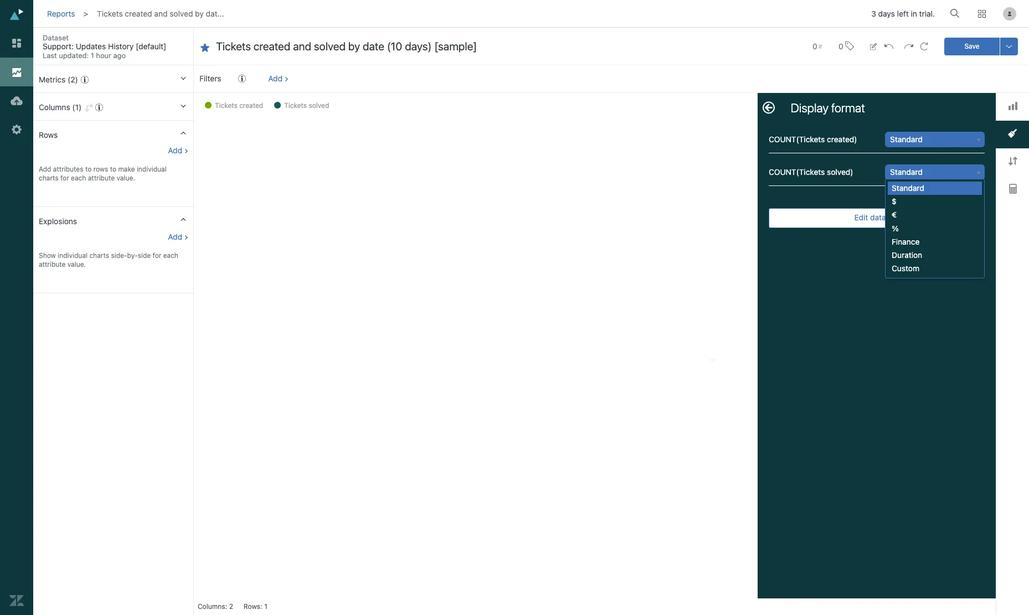 Task type: describe. For each thing, give the bounding box(es) containing it.
each inside add attributes to rows to make individual charts for each attribute value.
[[71, 174, 86, 182]]

show
[[39, 252, 56, 260]]

Search... field
[[953, 5, 964, 22]]

arrow left3 image
[[763, 101, 775, 114]]

reports
[[47, 9, 75, 18]]

tickets created and solved by dat...
[[97, 9, 224, 18]]

combined shape image
[[1009, 129, 1017, 138]]

0 button
[[834, 34, 859, 58]]

value. inside show individual charts side-by-side for each attribute value.
[[67, 260, 86, 269]]

finance
[[892, 237, 920, 247]]

1 horizontal spatial solved
[[309, 101, 329, 110]]

edit datatips button
[[769, 208, 985, 228]]

arrows image
[[1009, 157, 1018, 166]]

attribute inside add attributes to rows to make individual charts for each attribute value.
[[88, 174, 115, 182]]

edit datatips
[[855, 213, 900, 222]]

€ option
[[888, 209, 983, 222]]

save button
[[945, 37, 1000, 55]]

tickets for tickets created and solved by dat...
[[97, 9, 123, 18]]

1 horizontal spatial open in-app guide image
[[95, 104, 103, 111]]

admin image
[[9, 122, 24, 137]]

charts inside show individual charts side-by-side for each attribute value.
[[89, 252, 109, 260]]

metrics (2)
[[39, 75, 78, 84]]

$ option
[[888, 195, 983, 209]]

count(tickets created)
[[769, 135, 858, 144]]

days
[[879, 9, 895, 19]]

list box containing standard
[[886, 182, 983, 276]]

0 horizontal spatial open in-app guide image
[[81, 76, 89, 84]]

edit
[[855, 213, 869, 222]]

columns: 2
[[198, 603, 233, 611]]

duration
[[892, 251, 923, 260]]

left
[[898, 9, 909, 19]]

calc image
[[1009, 184, 1017, 194]]

(1)
[[72, 103, 82, 112]]

metrics
[[39, 75, 66, 84]]

add attributes to rows to make individual charts for each attribute value.
[[39, 165, 167, 182]]

tickets for tickets created
[[215, 101, 238, 110]]

explosions
[[39, 217, 77, 226]]

standard for count(tickets created)
[[891, 135, 923, 144]]

1 to from the left
[[85, 165, 92, 173]]

tickets solved
[[284, 101, 329, 110]]

individual inside add attributes to rows to make individual charts for each attribute value.
[[137, 165, 167, 173]]

$
[[892, 197, 897, 206]]

add inside add attributes to rows to make individual charts for each attribute value.
[[39, 165, 51, 173]]

custom
[[892, 264, 920, 273]]

finance option
[[888, 235, 983, 249]]

columns
[[39, 103, 70, 112]]

created for tickets created
[[239, 101, 263, 110]]

solved)
[[827, 167, 854, 177]]

duration option
[[888, 249, 983, 262]]

side
[[138, 252, 151, 260]]

rows: 1
[[244, 603, 268, 611]]

display format
[[791, 101, 866, 115]]

datasets image
[[9, 94, 24, 108]]

display
[[791, 101, 829, 115]]

and
[[154, 9, 168, 18]]

zendesk image
[[9, 594, 24, 609]]

rows
[[93, 165, 108, 173]]

3
[[872, 9, 877, 19]]

0 horizontal spatial solved
[[170, 9, 193, 18]]

2 to from the left
[[110, 165, 116, 173]]

3 days left in trial.
[[872, 9, 935, 19]]

%
[[892, 224, 899, 233]]



Task type: vqa. For each thing, say whether or not it's contained in the screenshot.
ago
no



Task type: locate. For each thing, give the bounding box(es) containing it.
1 vertical spatial each
[[163, 252, 178, 260]]

1 vertical spatial individual
[[58, 252, 88, 260]]

charts down the attributes
[[39, 174, 59, 182]]

open in-app guide image
[[238, 75, 246, 83], [81, 76, 89, 84], [95, 104, 103, 111]]

standard link for created)
[[886, 132, 985, 147]]

show individual charts side-by-side for each attribute value.
[[39, 252, 178, 269]]

1 vertical spatial standard
[[891, 167, 923, 177]]

value.
[[117, 174, 135, 182], [67, 260, 86, 269]]

created for tickets created and solved by dat...
[[125, 9, 152, 18]]

1 horizontal spatial value.
[[117, 174, 135, 182]]

count(tickets for count(tickets created)
[[769, 135, 825, 144]]

value. down explosions at top left
[[67, 260, 86, 269]]

columns (1)
[[39, 103, 82, 112]]

to
[[85, 165, 92, 173], [110, 165, 116, 173]]

0 horizontal spatial each
[[71, 174, 86, 182]]

(2)
[[68, 75, 78, 84]]

0 vertical spatial for
[[60, 174, 69, 182]]

by-
[[127, 252, 138, 260]]

count(tickets
[[769, 135, 825, 144], [769, 167, 825, 177]]

count(tickets for count(tickets solved)
[[769, 167, 825, 177]]

attributes
[[53, 165, 83, 173]]

add
[[268, 74, 283, 83], [168, 146, 182, 155], [39, 165, 51, 173], [168, 232, 182, 242]]

trial.
[[920, 9, 935, 19]]

1 vertical spatial standard link
[[886, 165, 985, 180]]

rows
[[39, 130, 58, 140]]

0 vertical spatial solved
[[170, 9, 193, 18]]

attribute down 'rows'
[[88, 174, 115, 182]]

1 vertical spatial solved
[[309, 101, 329, 110]]

value. down make
[[117, 174, 135, 182]]

1 horizontal spatial created
[[239, 101, 263, 110]]

1 horizontal spatial attribute
[[88, 174, 115, 182]]

0 vertical spatial value.
[[117, 174, 135, 182]]

individual right show
[[58, 252, 88, 260]]

datatips
[[871, 213, 900, 222]]

2
[[229, 603, 233, 611]]

1 vertical spatial attribute
[[39, 260, 66, 269]]

make
[[118, 165, 135, 173]]

format
[[832, 101, 866, 115]]

% option
[[888, 222, 983, 235]]

1 standard link from the top
[[886, 132, 985, 147]]

each down the attributes
[[71, 174, 86, 182]]

by
[[195, 9, 204, 18]]

count(tickets solved)
[[769, 167, 854, 177]]

in
[[911, 9, 918, 19]]

0 vertical spatial standard link
[[886, 132, 985, 147]]

each right side
[[163, 252, 178, 260]]

1 horizontal spatial each
[[163, 252, 178, 260]]

save group
[[945, 37, 1019, 55]]

0
[[839, 41, 844, 51]]

0 vertical spatial created
[[125, 9, 152, 18]]

for inside add attributes to rows to make individual charts for each attribute value.
[[60, 174, 69, 182]]

standard
[[891, 135, 923, 144], [891, 167, 923, 177], [892, 183, 925, 193]]

2 horizontal spatial tickets
[[284, 101, 307, 110]]

standard for count(tickets solved)
[[891, 167, 923, 177]]

attribute inside show individual charts side-by-side for each attribute value.
[[39, 260, 66, 269]]

custom option
[[888, 262, 983, 276]]

to left 'rows'
[[85, 165, 92, 173]]

1 vertical spatial for
[[153, 252, 161, 260]]

1 horizontal spatial individual
[[137, 165, 167, 173]]

1 horizontal spatial to
[[110, 165, 116, 173]]

for right side
[[153, 252, 161, 260]]

created
[[125, 9, 152, 18], [239, 101, 263, 110]]

1 vertical spatial value.
[[67, 260, 86, 269]]

1 count(tickets from the top
[[769, 135, 825, 144]]

side-
[[111, 252, 127, 260]]

individual
[[137, 165, 167, 173], [58, 252, 88, 260]]

None text field
[[216, 39, 791, 54]]

save
[[965, 42, 980, 50]]

dat...
[[206, 9, 224, 18]]

0 horizontal spatial to
[[85, 165, 92, 173]]

standard inside "list box"
[[892, 183, 925, 193]]

each
[[71, 174, 86, 182], [163, 252, 178, 260]]

count(tickets down count(tickets created)
[[769, 167, 825, 177]]

2 horizontal spatial open in-app guide image
[[238, 75, 246, 83]]

rows:
[[244, 603, 262, 611]]

open in-app guide image up tickets created
[[238, 75, 246, 83]]

1 horizontal spatial tickets
[[215, 101, 238, 110]]

charts inside add attributes to rows to make individual charts for each attribute value.
[[39, 174, 59, 182]]

1
[[264, 603, 268, 611]]

0 vertical spatial individual
[[137, 165, 167, 173]]

tickets for tickets solved
[[284, 101, 307, 110]]

reports image
[[9, 65, 24, 79]]

charts
[[39, 174, 59, 182], [89, 252, 109, 260]]

attribute
[[88, 174, 115, 182], [39, 260, 66, 269]]

1 vertical spatial created
[[239, 101, 263, 110]]

charts left side-
[[89, 252, 109, 260]]

created)
[[827, 135, 858, 144]]

1 horizontal spatial charts
[[89, 252, 109, 260]]

standard link
[[886, 132, 985, 147], [886, 165, 985, 180]]

zendesk products image
[[979, 10, 986, 18]]

solved
[[170, 9, 193, 18], [309, 101, 329, 110]]

list box
[[886, 182, 983, 276]]

tickets
[[97, 9, 123, 18], [215, 101, 238, 110], [284, 101, 307, 110]]

0 horizontal spatial individual
[[58, 252, 88, 260]]

for
[[60, 174, 69, 182], [153, 252, 161, 260]]

0 horizontal spatial attribute
[[39, 260, 66, 269]]

attribute down show
[[39, 260, 66, 269]]

2 standard link from the top
[[886, 165, 985, 180]]

value. inside add attributes to rows to make individual charts for each attribute value.
[[117, 174, 135, 182]]

individual inside show individual charts side-by-side for each attribute value.
[[58, 252, 88, 260]]

0 horizontal spatial tickets
[[97, 9, 123, 18]]

dashboard image
[[9, 36, 24, 50]]

filters
[[200, 74, 221, 83]]

0 horizontal spatial charts
[[39, 174, 59, 182]]

0 vertical spatial each
[[71, 174, 86, 182]]

1 vertical spatial count(tickets
[[769, 167, 825, 177]]

0 vertical spatial attribute
[[88, 174, 115, 182]]

2 count(tickets from the top
[[769, 167, 825, 177]]

0 vertical spatial charts
[[39, 174, 59, 182]]

open in-app guide image right (1)
[[95, 104, 103, 111]]

each inside show individual charts side-by-side for each attribute value.
[[163, 252, 178, 260]]

2 vertical spatial standard
[[892, 183, 925, 193]]

0 horizontal spatial for
[[60, 174, 69, 182]]

0 vertical spatial count(tickets
[[769, 135, 825, 144]]

individual right make
[[137, 165, 167, 173]]

tickets created
[[215, 101, 263, 110]]

1 vertical spatial charts
[[89, 252, 109, 260]]

for inside show individual charts side-by-side for each attribute value.
[[153, 252, 161, 260]]

columns:
[[198, 603, 227, 611]]

standard $ € % finance duration custom
[[892, 183, 925, 273]]

1 horizontal spatial for
[[153, 252, 161, 260]]

count(tickets down the display
[[769, 135, 825, 144]]

0 horizontal spatial created
[[125, 9, 152, 18]]

graph image
[[1009, 102, 1018, 110]]

€
[[892, 210, 897, 220]]

for down the attributes
[[60, 174, 69, 182]]

open in-app guide image right (2)
[[81, 76, 89, 84]]

standard option
[[888, 182, 983, 195]]

standard link for solved)
[[886, 165, 985, 180]]

0 horizontal spatial value.
[[67, 260, 86, 269]]

to right 'rows'
[[110, 165, 116, 173]]

0 vertical spatial standard
[[891, 135, 923, 144]]



